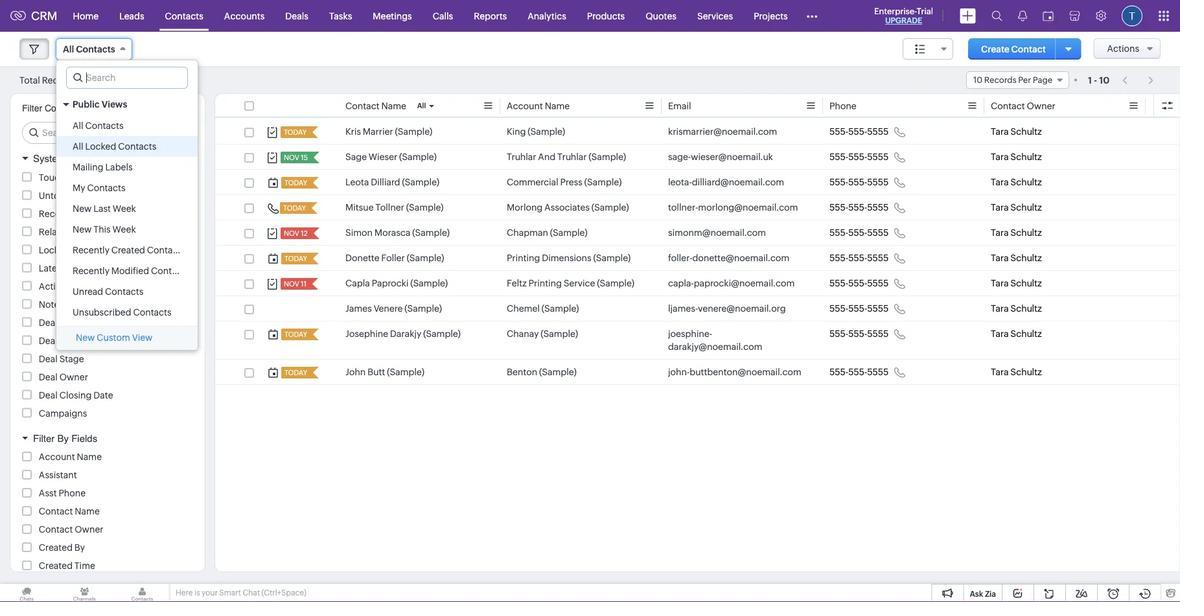 Task type: describe. For each thing, give the bounding box(es) containing it.
by for created
[[74, 542, 85, 553]]

profile image
[[1122, 6, 1143, 26]]

name down "fields"
[[77, 452, 102, 462]]

here
[[176, 588, 193, 597]]

chat
[[243, 588, 260, 597]]

filter by fields
[[33, 433, 97, 444]]

week for new this week
[[112, 224, 136, 235]]

chapman (sample)
[[507, 227, 587, 238]]

paprocki@noemail.com
[[694, 278, 795, 288]]

contact inside create contact button
[[1011, 44, 1046, 54]]

products
[[587, 11, 625, 21]]

josephine
[[345, 329, 388, 339]]

mitsue
[[345, 202, 374, 213]]

nov for capla
[[284, 280, 299, 288]]

555-555-5555 for paprocki@noemail.com
[[830, 278, 889, 288]]

10 for total records 10
[[78, 75, 88, 85]]

filter for filter by fields
[[33, 433, 55, 444]]

morasca
[[374, 227, 410, 238]]

quotes link
[[635, 0, 687, 31]]

analytics
[[528, 11, 566, 21]]

leota-dilliard@noemail.com
[[668, 177, 784, 187]]

ljames-venere@noemail.org link
[[668, 302, 786, 315]]

contacts inside unread contacts option
[[105, 286, 143, 297]]

deal for deal stage
[[39, 354, 58, 364]]

morlong@noemail.com
[[698, 202, 798, 213]]

created for created by
[[39, 542, 73, 553]]

(sample) inside sage wieser (sample) link
[[399, 152, 437, 162]]

deal amount
[[39, 335, 94, 346]]

(sample) inside chapman (sample) link
[[550, 227, 587, 238]]

chanay (sample) link
[[507, 327, 578, 340]]

size image
[[915, 43, 926, 55]]

contact down asst phone
[[39, 506, 73, 517]]

(sample) inside mitsue tollner (sample) link
[[406, 202, 444, 213]]

5 schultz from the top
[[1011, 227, 1042, 238]]

services
[[697, 11, 733, 21]]

(sample) inside "capla paprocki (sample)" link
[[410, 278, 448, 288]]

my contacts option
[[56, 178, 198, 198]]

1 horizontal spatial account name
[[507, 101, 570, 111]]

-
[[1094, 75, 1097, 85]]

contacts inside unsubscribed contacts option
[[133, 307, 171, 318]]

filter for filter contacts by
[[22, 103, 42, 113]]

today link for leota
[[281, 177, 309, 189]]

0 horizontal spatial contact owner
[[39, 524, 103, 535]]

records for total
[[42, 75, 77, 85]]

commercial
[[507, 177, 558, 187]]

untouched
[[39, 190, 86, 201]]

1 vertical spatial contact name
[[39, 506, 100, 517]]

ask zia
[[970, 589, 996, 598]]

Search text field
[[23, 122, 194, 143]]

service
[[564, 278, 595, 288]]

darakjy
[[390, 329, 421, 339]]

assistant
[[39, 470, 77, 480]]

contacts inside recently created contacts option
[[147, 245, 185, 255]]

tara schultz for wieser@noemail.uk
[[991, 152, 1042, 162]]

tara schultz for dilliard@noemail.com
[[991, 177, 1042, 187]]

(sample) inside printing dimensions (sample) link
[[593, 253, 631, 263]]

(ctrl+space)
[[262, 588, 306, 597]]

schultz for wieser@noemail.uk
[[1011, 152, 1042, 162]]

tara for venere@noemail.org
[[991, 303, 1009, 314]]

recently modified contacts option
[[56, 261, 198, 281]]

tara for darakjy@noemail.com
[[991, 329, 1009, 339]]

defined
[[68, 153, 102, 164]]

name up 'king (sample)'
[[545, 101, 570, 111]]

james
[[345, 303, 372, 314]]

john
[[345, 367, 366, 377]]

chapman
[[507, 227, 548, 238]]

nov 12
[[284, 229, 308, 238]]

555-555-5555 for buttbenton@noemail.com
[[830, 367, 889, 377]]

products link
[[577, 0, 635, 31]]

signals element
[[1010, 0, 1035, 32]]

related records action
[[39, 226, 137, 237]]

tara for morlong@noemail.com
[[991, 202, 1009, 213]]

deal for deal amount
[[39, 335, 58, 346]]

deal for deal closing date
[[39, 390, 58, 400]]

enterprise-trial upgrade
[[874, 6, 933, 25]]

1 horizontal spatial action
[[109, 226, 137, 237]]

sage
[[345, 152, 367, 162]]

records for touched
[[78, 172, 113, 182]]

all up kris marrier (sample) on the left of the page
[[417, 102, 426, 110]]

0 vertical spatial owner
[[1027, 101, 1055, 111]]

today link for kris
[[281, 126, 308, 138]]

projects link
[[743, 0, 798, 31]]

chanay
[[507, 329, 539, 339]]

signals image
[[1018, 10, 1027, 21]]

public views button
[[56, 93, 198, 115]]

contacts inside all contacts field
[[76, 44, 115, 54]]

0 vertical spatial printing
[[507, 253, 540, 263]]

unread
[[73, 286, 103, 297]]

contacts inside contacts 'link'
[[165, 11, 203, 21]]

1 tara schultz from the top
[[991, 126, 1042, 137]]

krismarrier@noemail.com link
[[668, 125, 777, 138]]

simonm@noemail.com link
[[668, 226, 766, 239]]

calls
[[433, 11, 453, 21]]

ljames-venere@noemail.org
[[668, 303, 786, 314]]

truhlar and truhlar (sample) link
[[507, 150, 626, 163]]

dilliard@noemail.com
[[692, 177, 784, 187]]

new for new custom view
[[76, 332, 95, 343]]

contacts link
[[155, 0, 214, 31]]

feltz printing service (sample)
[[507, 278, 634, 288]]

filters
[[104, 153, 131, 164]]

public views region
[[56, 115, 198, 323]]

search element
[[984, 0, 1010, 32]]

today link for john
[[281, 367, 309, 378]]

contacts inside all locked contacts option
[[118, 141, 156, 152]]

(sample) inside leota dilliard (sample) link
[[402, 177, 439, 187]]

2 truhlar from the left
[[557, 152, 587, 162]]

leota dilliard (sample)
[[345, 177, 439, 187]]

all locked contacts option
[[56, 136, 198, 157]]

1 tara from the top
[[991, 126, 1009, 137]]

tasks
[[329, 11, 352, 21]]

josephine darakjy (sample)
[[345, 329, 461, 339]]

closing
[[59, 390, 92, 400]]

1 horizontal spatial email
[[668, 101, 691, 111]]

venere
[[374, 303, 403, 314]]

commercial press (sample) link
[[507, 176, 622, 189]]

(sample) inside king (sample) link
[[528, 126, 565, 137]]

schultz for dilliard@noemail.com
[[1011, 177, 1042, 187]]

kris marrier (sample) link
[[345, 125, 432, 138]]

commercial press (sample)
[[507, 177, 622, 187]]

0 horizontal spatial deals
[[39, 317, 62, 328]]

today for john butt (sample)
[[285, 369, 307, 377]]

foller-donette@noemail.com
[[668, 253, 789, 263]]

11
[[301, 280, 307, 288]]

crm link
[[10, 9, 57, 23]]

custom
[[97, 332, 130, 343]]

trial
[[917, 6, 933, 16]]

asst phone
[[39, 488, 86, 498]]

simon
[[345, 227, 373, 238]]

created inside option
[[111, 245, 145, 255]]

contacts inside recently modified contacts option
[[151, 266, 189, 276]]

schultz for buttbenton@noemail.com
[[1011, 367, 1042, 377]]

1 5555 from the top
[[867, 126, 889, 137]]

all contacts inside field
[[63, 44, 115, 54]]

morlong associates (sample)
[[507, 202, 629, 213]]

5 555-555-5555 from the top
[[830, 227, 889, 238]]

home link
[[63, 0, 109, 31]]

today link for josephine
[[281, 329, 309, 340]]

tara schultz for donette@noemail.com
[[991, 253, 1042, 263]]

schultz for donette@noemail.com
[[1011, 253, 1042, 263]]

12
[[301, 229, 308, 238]]

locked inside option
[[85, 141, 116, 152]]

created by
[[39, 542, 85, 553]]

created for created time
[[39, 561, 73, 571]]

(sample) inside john butt (sample) link
[[387, 367, 424, 377]]

nov for sage
[[284, 154, 299, 162]]

home
[[73, 11, 99, 21]]

all inside field
[[63, 44, 74, 54]]

5555 for paprocki@noemail.com
[[867, 278, 889, 288]]

1 truhlar from the left
[[507, 152, 536, 162]]

by for filter
[[57, 433, 69, 444]]

last
[[94, 203, 111, 214]]

john-
[[668, 367, 690, 377]]

0 horizontal spatial phone
[[59, 488, 86, 498]]

leota
[[345, 177, 369, 187]]

recently for recently created contacts
[[73, 245, 109, 255]]

tara for wieser@noemail.uk
[[991, 152, 1009, 162]]

search image
[[992, 10, 1003, 21]]

public
[[73, 99, 100, 110]]

all contacts option
[[56, 115, 198, 136]]

leads link
[[109, 0, 155, 31]]

15
[[301, 154, 308, 162]]

row group containing kris marrier (sample)
[[215, 119, 1180, 385]]

touched
[[39, 172, 76, 182]]

josephine darakjy (sample) link
[[345, 327, 461, 340]]

5 5555 from the top
[[867, 227, 889, 238]]

actions
[[1107, 43, 1139, 54]]

all locked contacts
[[73, 141, 156, 152]]

mitsue tollner (sample) link
[[345, 201, 444, 214]]

tara schultz for paprocki@noemail.com
[[991, 278, 1042, 288]]

mailing labels option
[[56, 157, 198, 178]]

1 horizontal spatial contact owner
[[991, 101, 1055, 111]]

tollner
[[376, 202, 404, 213]]

schultz for darakjy@noemail.com
[[1011, 329, 1042, 339]]

reports link
[[464, 0, 517, 31]]

your
[[202, 588, 218, 597]]

(sample) inside truhlar and truhlar (sample) 'link'
[[589, 152, 626, 162]]

system defined filters
[[33, 153, 131, 164]]

status
[[91, 263, 118, 273]]



Task type: locate. For each thing, give the bounding box(es) containing it.
kris marrier (sample)
[[345, 126, 432, 137]]

krismarrier@noemail.com
[[668, 126, 777, 137]]

0 vertical spatial deals
[[285, 11, 308, 21]]

10 right "-"
[[1099, 75, 1110, 85]]

today up "nov 11" link
[[285, 255, 307, 263]]

555-555-5555 for donette@noemail.com
[[830, 253, 889, 263]]

0 vertical spatial account name
[[507, 101, 570, 111]]

(sample) inside chanay (sample) link
[[541, 329, 578, 339]]

(sample) up commercial press (sample) link at top
[[589, 152, 626, 162]]

contacts
[[165, 11, 203, 21], [76, 44, 115, 54], [45, 103, 81, 113], [85, 121, 124, 131], [118, 141, 156, 152], [87, 183, 125, 193], [147, 245, 185, 255], [151, 266, 189, 276], [105, 286, 143, 297], [133, 307, 171, 318]]

555-555-5555 for wieser@noemail.uk
[[830, 152, 889, 162]]

today for donette foller (sample)
[[285, 255, 307, 263]]

(sample) inside josephine darakjy (sample) link
[[423, 329, 461, 339]]

contact up created by
[[39, 524, 73, 535]]

week for new last week
[[113, 203, 136, 214]]

2 vertical spatial created
[[39, 561, 73, 571]]

0 vertical spatial all contacts
[[63, 44, 115, 54]]

created up created time at the bottom left
[[39, 542, 73, 553]]

nov left 11
[[284, 280, 299, 288]]

6 5555 from the top
[[867, 253, 889, 263]]

john butt (sample)
[[345, 367, 424, 377]]

1 vertical spatial nov
[[284, 229, 299, 238]]

3 tara schultz from the top
[[991, 177, 1042, 187]]

kris
[[345, 126, 361, 137]]

1 vertical spatial locked
[[39, 245, 70, 255]]

(sample) up darakjy
[[405, 303, 442, 314]]

stage
[[59, 354, 84, 364]]

1 - 10
[[1088, 75, 1110, 85]]

tara for donette@noemail.com
[[991, 253, 1009, 263]]

all contacts
[[63, 44, 115, 54], [73, 121, 124, 131]]

tara for paprocki@noemail.com
[[991, 278, 1009, 288]]

0 horizontal spatial truhlar
[[507, 152, 536, 162]]

contacts up recently modified contacts at the top left of the page
[[147, 245, 185, 255]]

created up recently modified contacts option
[[111, 245, 145, 255]]

printing up chemel (sample) "link"
[[529, 278, 562, 288]]

filter down campaigns
[[33, 433, 55, 444]]

king
[[507, 126, 526, 137]]

created down created by
[[39, 561, 73, 571]]

4 deal from the top
[[39, 390, 58, 400]]

(sample) right associates
[[592, 202, 629, 213]]

2 tara from the top
[[991, 152, 1009, 162]]

contact owner down per
[[991, 101, 1055, 111]]

created
[[111, 245, 145, 255], [39, 542, 73, 553], [39, 561, 73, 571]]

recently inside option
[[73, 266, 109, 276]]

new this week
[[73, 224, 136, 235]]

tara for buttbenton@noemail.com
[[991, 367, 1009, 377]]

contact up per
[[1011, 44, 1046, 54]]

10 5555 from the top
[[867, 367, 889, 377]]

3 tara from the top
[[991, 177, 1009, 187]]

1 vertical spatial action
[[109, 226, 137, 237]]

dimensions
[[542, 253, 591, 263]]

deal owner
[[39, 372, 88, 382]]

locked down related
[[39, 245, 70, 255]]

new down untouched records
[[73, 203, 92, 214]]

week up recently created contacts option
[[112, 224, 136, 235]]

notes
[[39, 299, 64, 309]]

today link down nov 11
[[281, 329, 309, 340]]

10 down create
[[973, 75, 983, 85]]

unread contacts option
[[56, 281, 198, 302]]

today for josephine darakjy (sample)
[[285, 331, 307, 339]]

deal for deal owner
[[39, 372, 58, 382]]

all down by at the left top of page
[[73, 121, 83, 131]]

email up unread
[[66, 263, 89, 273]]

10 Records Per Page field
[[966, 71, 1069, 89]]

account up king
[[507, 101, 543, 111]]

2 5555 from the top
[[867, 152, 889, 162]]

action
[[71, 208, 99, 219], [109, 226, 137, 237]]

morlong associates (sample) link
[[507, 201, 629, 214]]

contacts inside all contacts option
[[85, 121, 124, 131]]

new this week option
[[56, 219, 198, 240]]

joesphine- darakjy@noemail.com
[[668, 329, 762, 352]]

ljames-
[[668, 303, 698, 314]]

new up stage
[[76, 332, 95, 343]]

week down my contacts option
[[113, 203, 136, 214]]

records up filter contacts by
[[42, 75, 77, 85]]

today link up the nov 12 link
[[280, 202, 307, 214]]

recently down related records action
[[73, 245, 109, 255]]

accounts
[[224, 11, 265, 21]]

(sample) inside morlong associates (sample) link
[[592, 202, 629, 213]]

wieser
[[369, 152, 397, 162]]

555-555-5555 for venere@noemail.org
[[830, 303, 889, 314]]

10 inside total records 10
[[78, 75, 88, 85]]

today
[[284, 128, 307, 136], [285, 179, 307, 187], [283, 204, 306, 212], [285, 255, 307, 263], [285, 331, 307, 339], [285, 369, 307, 377]]

recently for recently modified contacts
[[73, 266, 109, 276]]

0 vertical spatial nov
[[284, 154, 299, 162]]

1 vertical spatial recently
[[73, 266, 109, 276]]

1 horizontal spatial phone
[[830, 101, 857, 111]]

9 schultz from the top
[[1011, 329, 1042, 339]]

records up my contacts
[[78, 172, 113, 182]]

records inside field
[[984, 75, 1017, 85]]

(sample) inside kris marrier (sample) link
[[395, 126, 432, 137]]

1 vertical spatial filter
[[33, 433, 55, 444]]

nov left 12
[[284, 229, 299, 238]]

1 recently from the top
[[73, 245, 109, 255]]

1 vertical spatial all contacts
[[73, 121, 124, 131]]

(sample) right paprocki
[[410, 278, 448, 288]]

555-555-5555 for dilliard@noemail.com
[[830, 177, 889, 187]]

8 555-555-5555 from the top
[[830, 303, 889, 314]]

deal down deal stage
[[39, 372, 58, 382]]

0 horizontal spatial account name
[[39, 452, 102, 462]]

records for 10
[[984, 75, 1017, 85]]

touched records
[[39, 172, 113, 182]]

0 vertical spatial week
[[113, 203, 136, 214]]

name down asst phone
[[75, 506, 100, 517]]

5 tara from the top
[[991, 227, 1009, 238]]

simon morasca (sample) link
[[345, 226, 450, 239]]

2 vertical spatial owner
[[75, 524, 103, 535]]

contacts image
[[116, 584, 169, 602]]

(sample) right butt
[[387, 367, 424, 377]]

all contacts inside option
[[73, 121, 124, 131]]

all up total records 10
[[63, 44, 74, 54]]

today link down nov 12
[[281, 253, 309, 264]]

(sample) up printing dimensions (sample)
[[550, 227, 587, 238]]

by
[[83, 103, 93, 113]]

8 tara schultz from the top
[[991, 303, 1042, 314]]

0 vertical spatial account
[[507, 101, 543, 111]]

new for new this week
[[73, 224, 92, 235]]

3 schultz from the top
[[1011, 177, 1042, 187]]

1 horizontal spatial by
[[74, 542, 85, 553]]

10 tara from the top
[[991, 367, 1009, 377]]

today link for donette
[[281, 253, 309, 264]]

All Contacts field
[[56, 38, 132, 60]]

0 vertical spatial contact owner
[[991, 101, 1055, 111]]

views
[[102, 99, 127, 110]]

7 5555 from the top
[[867, 278, 889, 288]]

fields
[[71, 433, 97, 444]]

1 nov from the top
[[284, 154, 299, 162]]

2 recently from the top
[[73, 266, 109, 276]]

0 vertical spatial filter
[[22, 103, 42, 113]]

(sample) inside the donette foller (sample) link
[[407, 253, 444, 263]]

4 tara from the top
[[991, 202, 1009, 213]]

all contacts down home link
[[63, 44, 115, 54]]

donette@noemail.com
[[692, 253, 789, 263]]

3 nov from the top
[[284, 280, 299, 288]]

1 deal from the top
[[39, 335, 58, 346]]

0 horizontal spatial email
[[66, 263, 89, 273]]

5 tara schultz from the top
[[991, 227, 1042, 238]]

by inside dropdown button
[[57, 433, 69, 444]]

1 vertical spatial contact owner
[[39, 524, 103, 535]]

1 555-555-5555 from the top
[[830, 126, 889, 137]]

2 horizontal spatial 10
[[1099, 75, 1110, 85]]

10 inside field
[[973, 75, 983, 85]]

today link down nov 15
[[281, 177, 309, 189]]

0 vertical spatial contact name
[[345, 101, 406, 111]]

tara schultz
[[991, 126, 1042, 137], [991, 152, 1042, 162], [991, 177, 1042, 187], [991, 202, 1042, 213], [991, 227, 1042, 238], [991, 253, 1042, 263], [991, 278, 1042, 288], [991, 303, 1042, 314], [991, 329, 1042, 339], [991, 367, 1042, 377]]

(sample) right wieser
[[399, 152, 437, 162]]

new left this
[[73, 224, 92, 235]]

3 555-555-5555 from the top
[[830, 177, 889, 187]]

1 schultz from the top
[[1011, 126, 1042, 137]]

nov 15 link
[[281, 152, 309, 163]]

filter inside dropdown button
[[33, 433, 55, 444]]

today link up nov 15 link
[[281, 126, 308, 138]]

records for untouched
[[88, 190, 123, 201]]

6 555-555-5555 from the top
[[830, 253, 889, 263]]

records down last
[[73, 226, 107, 237]]

(sample) right darakjy
[[423, 329, 461, 339]]

navigation
[[1116, 71, 1161, 89]]

today down nov 15
[[285, 179, 307, 187]]

(sample) inside feltz printing service (sample) link
[[597, 278, 634, 288]]

records left per
[[984, 75, 1017, 85]]

unsubscribed contacts option
[[56, 302, 198, 323]]

today for leota dilliard (sample)
[[285, 179, 307, 187]]

1 vertical spatial owner
[[59, 372, 88, 382]]

my
[[73, 183, 85, 193]]

4 5555 from the top
[[867, 202, 889, 213]]

printing dimensions (sample) link
[[507, 251, 631, 264]]

(sample) right morasca
[[412, 227, 450, 238]]

9 tara from the top
[[991, 329, 1009, 339]]

(sample) right the service
[[597, 278, 634, 288]]

page
[[1033, 75, 1052, 85]]

sage wieser (sample) link
[[345, 150, 437, 163]]

chats image
[[0, 584, 53, 602]]

0 vertical spatial phone
[[830, 101, 857, 111]]

0 horizontal spatial action
[[71, 208, 99, 219]]

0 horizontal spatial locked
[[39, 245, 70, 255]]

1 horizontal spatial locked
[[85, 141, 116, 152]]

week inside new this week option
[[112, 224, 136, 235]]

7 555-555-5555 from the top
[[830, 278, 889, 288]]

butt
[[368, 367, 385, 377]]

1 horizontal spatial 10
[[973, 75, 983, 85]]

(sample) inside simon morasca (sample) link
[[412, 227, 450, 238]]

asst
[[39, 488, 57, 498]]

profile element
[[1114, 0, 1150, 31]]

contacts left by at the left top of page
[[45, 103, 81, 113]]

10 tara schultz from the top
[[991, 367, 1042, 377]]

5555 for darakjy@noemail.com
[[867, 329, 889, 339]]

contact owner up created by
[[39, 524, 103, 535]]

(sample) inside james venere (sample) "link"
[[405, 303, 442, 314]]

new for new last week
[[73, 203, 92, 214]]

my contacts
[[73, 183, 125, 193]]

is
[[194, 588, 200, 597]]

owner up closing
[[59, 372, 88, 382]]

total
[[19, 75, 40, 85]]

5555 for venere@noemail.org
[[867, 303, 889, 314]]

10 for 1 - 10
[[1099, 75, 1110, 85]]

deals left tasks
[[285, 11, 308, 21]]

leota dilliard (sample) link
[[345, 176, 439, 189]]

today for mitsue tollner (sample)
[[283, 204, 306, 212]]

contacts up filters
[[118, 141, 156, 152]]

tara schultz for morlong@noemail.com
[[991, 202, 1042, 213]]

None field
[[903, 38, 953, 60]]

1 vertical spatial deals
[[39, 317, 62, 328]]

1 horizontal spatial contact name
[[345, 101, 406, 111]]

1 vertical spatial new
[[73, 224, 92, 235]]

schultz for venere@noemail.org
[[1011, 303, 1042, 314]]

1 horizontal spatial truhlar
[[557, 152, 587, 162]]

zia
[[985, 589, 996, 598]]

contact up kris
[[345, 101, 380, 111]]

foller-
[[668, 253, 692, 263]]

printing down chapman
[[507, 253, 540, 263]]

contact name up marrier
[[345, 101, 406, 111]]

3 5555 from the top
[[867, 177, 889, 187]]

by left "fields"
[[57, 433, 69, 444]]

0 vertical spatial new
[[73, 203, 92, 214]]

4 555-555-5555 from the top
[[830, 202, 889, 213]]

(sample) inside benton (sample) link
[[539, 367, 577, 377]]

9 tara schultz from the top
[[991, 329, 1042, 339]]

tollner-morlong@noemail.com link
[[668, 201, 798, 214]]

tara schultz for venere@noemail.org
[[991, 303, 1042, 314]]

today link left john
[[281, 367, 309, 378]]

nov
[[284, 154, 299, 162], [284, 229, 299, 238], [284, 280, 299, 288]]

all contacts down by at the left top of page
[[73, 121, 124, 131]]

1 horizontal spatial deals
[[285, 11, 308, 21]]

unsubscribed contacts
[[73, 307, 171, 318]]

2 week from the top
[[112, 224, 136, 235]]

0 horizontal spatial account
[[39, 452, 75, 462]]

recently up unread
[[73, 266, 109, 276]]

1 vertical spatial email
[[66, 263, 89, 273]]

7 schultz from the top
[[1011, 278, 1042, 288]]

create
[[981, 44, 1010, 54]]

0 vertical spatial locked
[[85, 141, 116, 152]]

2 nov from the top
[[284, 229, 299, 238]]

record
[[39, 208, 69, 219]]

1 vertical spatial week
[[112, 224, 136, 235]]

(sample) inside chemel (sample) "link"
[[542, 303, 579, 314]]

555-555-5555 for darakjy@noemail.com
[[830, 329, 889, 339]]

1 vertical spatial created
[[39, 542, 73, 553]]

4 tara schultz from the top
[[991, 202, 1042, 213]]

action up recently created contacts option
[[109, 226, 137, 237]]

contact owner
[[991, 101, 1055, 111], [39, 524, 103, 535]]

capla paprocki (sample) link
[[345, 277, 448, 290]]

records
[[42, 75, 77, 85], [984, 75, 1017, 85], [78, 172, 113, 182], [88, 190, 123, 201], [73, 226, 107, 237]]

create menu image
[[960, 8, 976, 24]]

filter down total
[[22, 103, 42, 113]]

name up kris marrier (sample) link
[[381, 101, 406, 111]]

paprocki
[[372, 278, 409, 288]]

today for kris marrier (sample)
[[284, 128, 307, 136]]

contacts down public views
[[85, 121, 124, 131]]

2 vertical spatial nov
[[284, 280, 299, 288]]

0 vertical spatial created
[[111, 245, 145, 255]]

555-555-5555 for morlong@noemail.com
[[830, 202, 889, 213]]

today up nov 15 link
[[284, 128, 307, 136]]

schultz for paprocki@noemail.com
[[1011, 278, 1042, 288]]

week inside "new last week" option
[[113, 203, 136, 214]]

contacts down home link
[[76, 44, 115, 54]]

(sample) right foller
[[407, 253, 444, 263]]

email up krismarrier@noemail.com
[[668, 101, 691, 111]]

deals
[[285, 11, 308, 21], [39, 317, 62, 328]]

account name down filter by fields
[[39, 452, 102, 462]]

0 vertical spatial email
[[668, 101, 691, 111]]

10 555-555-5555 from the top
[[830, 367, 889, 377]]

record action
[[39, 208, 99, 219]]

(sample) right press
[[584, 177, 622, 187]]

1 horizontal spatial account
[[507, 101, 543, 111]]

benton (sample)
[[507, 367, 577, 377]]

wieser@noemail.uk
[[691, 152, 773, 162]]

5555 for dilliard@noemail.com
[[867, 177, 889, 187]]

truhlar up press
[[557, 152, 587, 162]]

10 up public
[[78, 75, 88, 85]]

action up related records action
[[71, 208, 99, 219]]

(sample) down chemel (sample) "link"
[[541, 329, 578, 339]]

deal left stage
[[39, 354, 58, 364]]

tara schultz for darakjy@noemail.com
[[991, 329, 1042, 339]]

today link for mitsue
[[280, 202, 307, 214]]

sage-
[[668, 152, 691, 162]]

create menu element
[[952, 0, 984, 31]]

new last week option
[[56, 198, 198, 219]]

contacts right leads
[[165, 11, 203, 21]]

contacts up view
[[133, 307, 171, 318]]

today down nov 11
[[285, 331, 307, 339]]

mailing labels
[[73, 162, 133, 172]]

deal up deal stage
[[39, 335, 58, 346]]

8 tara from the top
[[991, 303, 1009, 314]]

activities
[[39, 281, 78, 291]]

(sample) down feltz printing service (sample)
[[542, 303, 579, 314]]

0 vertical spatial action
[[71, 208, 99, 219]]

(sample) right benton
[[539, 367, 577, 377]]

0 horizontal spatial 10
[[78, 75, 88, 85]]

james venere (sample) link
[[345, 302, 442, 315]]

2 schultz from the top
[[1011, 152, 1042, 162]]

(sample) right tollner on the top left
[[406, 202, 444, 213]]

contact down the 10 records per page
[[991, 101, 1025, 111]]

10 schultz from the top
[[1011, 367, 1042, 377]]

5555 for buttbenton@noemail.com
[[867, 367, 889, 377]]

4 schultz from the top
[[1011, 202, 1042, 213]]

5555 for donette@noemail.com
[[867, 253, 889, 263]]

deals down notes
[[39, 317, 62, 328]]

(sample) up sage wieser (sample) link
[[395, 126, 432, 137]]

nov left 15
[[284, 154, 299, 162]]

latest email status
[[39, 263, 118, 273]]

row group
[[215, 119, 1180, 385]]

6 tara from the top
[[991, 253, 1009, 263]]

records for related
[[73, 226, 107, 237]]

2 tara schultz from the top
[[991, 152, 1042, 162]]

modified
[[111, 266, 149, 276]]

(sample) inside commercial press (sample) link
[[584, 177, 622, 187]]

created time
[[39, 561, 95, 571]]

6 schultz from the top
[[1011, 253, 1042, 263]]

sage-wieser@noemail.uk link
[[668, 150, 773, 163]]

0 vertical spatial by
[[57, 433, 69, 444]]

all up system defined filters
[[73, 141, 83, 152]]

recently inside option
[[73, 245, 109, 255]]

name
[[381, 101, 406, 111], [545, 101, 570, 111], [77, 452, 102, 462], [75, 506, 100, 517]]

2 vertical spatial new
[[76, 332, 95, 343]]

press
[[560, 177, 582, 187]]

recently created contacts
[[73, 245, 185, 255]]

chemel
[[507, 303, 540, 314]]

2 555-555-5555 from the top
[[830, 152, 889, 162]]

1 vertical spatial account name
[[39, 452, 102, 462]]

555-555-5555
[[830, 126, 889, 137], [830, 152, 889, 162], [830, 177, 889, 187], [830, 202, 889, 213], [830, 227, 889, 238], [830, 253, 889, 263], [830, 278, 889, 288], [830, 303, 889, 314], [830, 329, 889, 339], [830, 367, 889, 377]]

calendar image
[[1043, 11, 1054, 21]]

recently created contacts option
[[56, 240, 198, 261]]

5555 for morlong@noemail.com
[[867, 202, 889, 213]]

labels
[[105, 162, 133, 172]]

tasks link
[[319, 0, 362, 31]]

donette foller (sample)
[[345, 253, 444, 263]]

8 schultz from the top
[[1011, 303, 1042, 314]]

owner down page
[[1027, 101, 1055, 111]]

(sample) up the service
[[593, 253, 631, 263]]

2 deal from the top
[[39, 354, 58, 364]]

deal up campaigns
[[39, 390, 58, 400]]

tara for dilliard@noemail.com
[[991, 177, 1009, 187]]

contact name down asst phone
[[39, 506, 100, 517]]

contacts up the new last week
[[87, 183, 125, 193]]

1 week from the top
[[113, 203, 136, 214]]

Other Modules field
[[798, 6, 826, 26]]

1 vertical spatial by
[[74, 542, 85, 553]]

schultz for morlong@noemail.com
[[1011, 202, 1042, 213]]

nov for simon
[[284, 229, 299, 238]]

today left john
[[285, 369, 307, 377]]

chanay (sample)
[[507, 329, 578, 339]]

(sample) up and
[[528, 126, 565, 137]]

0 horizontal spatial by
[[57, 433, 69, 444]]

contacts inside my contacts option
[[87, 183, 125, 193]]

morlong
[[507, 202, 543, 213]]

quotes
[[646, 11, 677, 21]]

1 vertical spatial account
[[39, 452, 75, 462]]

7 tara from the top
[[991, 278, 1009, 288]]

by up time
[[74, 542, 85, 553]]

0 vertical spatial recently
[[73, 245, 109, 255]]

1 vertical spatial phone
[[59, 488, 86, 498]]

8 5555 from the top
[[867, 303, 889, 314]]

9 555-555-5555 from the top
[[830, 329, 889, 339]]

3 deal from the top
[[39, 372, 58, 382]]

upgrade
[[885, 16, 922, 25]]

5555 for wieser@noemail.uk
[[867, 152, 889, 162]]

account name up 'king (sample)'
[[507, 101, 570, 111]]

1 vertical spatial printing
[[529, 278, 562, 288]]

james venere (sample)
[[345, 303, 442, 314]]

0 horizontal spatial contact name
[[39, 506, 100, 517]]

Search text field
[[67, 67, 187, 88]]

records up the new last week
[[88, 190, 123, 201]]

6 tara schultz from the top
[[991, 253, 1042, 263]]

channels image
[[58, 584, 111, 602]]

today up the nov 12 link
[[283, 204, 306, 212]]

9 5555 from the top
[[867, 329, 889, 339]]

7 tara schultz from the top
[[991, 278, 1042, 288]]

buttbenton@noemail.com
[[690, 367, 801, 377]]

tara schultz for buttbenton@noemail.com
[[991, 367, 1042, 377]]



Task type: vqa. For each thing, say whether or not it's contained in the screenshot.
CUSTOMIZE
no



